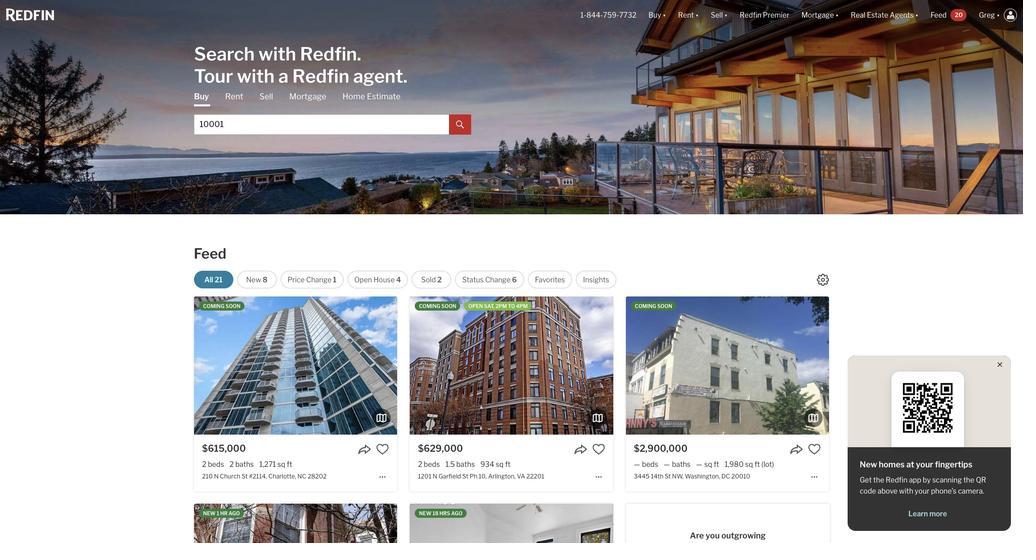 Task type: describe. For each thing, give the bounding box(es) containing it.
soon for $2,900,000
[[658, 303, 673, 309]]

redfin.
[[300, 43, 361, 65]]

buy ▾ button
[[643, 0, 672, 30]]

qr
[[976, 476, 987, 484]]

redfin premier button
[[734, 0, 796, 30]]

redfin inside get the redfin app by scanning the qr code above with your phone's camera.
[[886, 476, 908, 484]]

premier
[[763, 11, 790, 19]]

2 photo of 3 minetta st unit 4c, new york, ny 10012 image from the left
[[410, 504, 613, 543]]

rent ▾ button
[[672, 0, 705, 30]]

agent.
[[353, 65, 408, 87]]

4pm
[[516, 303, 528, 309]]

14th
[[651, 473, 664, 480]]

baths for $629,000
[[457, 460, 475, 468]]

new 1 hr ago
[[203, 510, 240, 516]]

real estate agents ▾ link
[[851, 0, 919, 30]]

1201 n garfield st ph 10, arlington, va 22201
[[418, 473, 545, 480]]

coming soon for $2,900,000
[[635, 303, 673, 309]]

1-844-759-7732
[[581, 11, 637, 19]]

st for $615,000
[[242, 473, 248, 480]]

search with redfin. tour with a redfin agent.
[[194, 43, 408, 87]]

code
[[860, 487, 877, 495]]

2 photo of 210 n church st #2114, charlotte, nc 28202 image from the left
[[194, 296, 397, 435]]

ft for — sq ft
[[714, 460, 720, 468]]

1,271
[[260, 460, 276, 468]]

1,980
[[725, 460, 744, 468]]

option group containing all
[[194, 271, 617, 288]]

st for $629,000
[[463, 473, 469, 480]]

to
[[508, 303, 515, 309]]

Open House radio
[[348, 271, 408, 288]]

▾ for rent ▾
[[696, 11, 699, 19]]

sq for 1,271
[[278, 460, 285, 468]]

photo of 1201 n garfield st ph 10, arlington, va 22201 image
[[410, 296, 613, 435]]

mortgage for mortgage
[[289, 92, 326, 101]]

20010
[[732, 473, 751, 480]]

3 photo of 3 minetta st unit 4c, new york, ny 10012 image from the left
[[613, 504, 817, 543]]

new for new 8
[[246, 275, 261, 284]]

2 up 1201
[[418, 460, 422, 468]]

1-844-759-7732 link
[[581, 11, 637, 19]]

phone's
[[932, 487, 957, 495]]

sold 2
[[421, 275, 442, 284]]

status
[[463, 275, 484, 284]]

sell ▾ button
[[711, 0, 728, 30]]

charlotte,
[[268, 473, 296, 480]]

new for new 18 hrs ago
[[419, 510, 432, 516]]

coming for $615,000
[[203, 303, 225, 309]]

va
[[517, 473, 525, 480]]

New radio
[[237, 271, 277, 288]]

#2114,
[[249, 473, 267, 480]]

new 18 hrs ago
[[419, 510, 463, 516]]

sell ▾
[[711, 11, 728, 19]]

church
[[220, 473, 240, 480]]

28202
[[308, 473, 327, 480]]

Status Change radio
[[455, 271, 524, 288]]

get
[[860, 476, 872, 484]]

redfin inside search with redfin. tour with a redfin agent.
[[292, 65, 350, 87]]

2 inside sold option
[[438, 275, 442, 284]]

1 inside price change radio
[[333, 275, 337, 284]]

fingertips
[[936, 460, 973, 469]]

210 n church st #2114, charlotte, nc 28202
[[202, 473, 327, 480]]

soon for $615,000
[[226, 303, 241, 309]]

at
[[907, 460, 915, 469]]

real estate agents ▾ button
[[845, 0, 925, 30]]

status change 6
[[463, 275, 517, 284]]

Insights radio
[[576, 271, 617, 288]]

1 photo of 3445 14th st nw, washington, dc 20010 image from the left
[[423, 296, 626, 435]]

n for $629,000
[[433, 473, 438, 480]]

3 beds from the left
[[642, 460, 659, 468]]

3 photo of 3445 14th st nw, washington, dc 20010 image from the left
[[829, 296, 1024, 435]]

nw,
[[672, 473, 684, 480]]

City, Address, School, Agent, ZIP search field
[[194, 114, 449, 134]]

app install qr code image
[[900, 380, 956, 436]]

tab list containing buy
[[194, 91, 471, 134]]

buy link
[[194, 91, 209, 106]]

buy ▾ button
[[649, 0, 666, 30]]

(lot)
[[762, 460, 774, 468]]

20
[[955, 11, 963, 19]]

garfield
[[439, 473, 461, 480]]

934
[[481, 460, 494, 468]]

sat,
[[484, 303, 495, 309]]

house
[[374, 275, 395, 284]]

▾ for buy ▾
[[663, 11, 666, 19]]

sell for sell ▾
[[711, 11, 723, 19]]

$615,000
[[202, 443, 246, 454]]

1.5 baths
[[446, 460, 475, 468]]

change for 1
[[306, 275, 332, 284]]

3445
[[634, 473, 650, 480]]

— for — beds
[[634, 460, 640, 468]]

— for — sq ft
[[696, 460, 703, 468]]

mortgage for mortgage ▾
[[802, 11, 834, 19]]

are you outgrowing
[[690, 531, 766, 541]]

— sq ft
[[696, 460, 720, 468]]

coming soon for $615,000
[[203, 303, 241, 309]]

buy ▾
[[649, 11, 666, 19]]

rent ▾ button
[[678, 0, 699, 30]]

8
[[263, 275, 268, 284]]

real
[[851, 11, 866, 19]]

estimate
[[367, 92, 401, 101]]

— beds
[[634, 460, 659, 468]]

sold
[[421, 275, 436, 284]]

$629,000
[[418, 443, 463, 454]]

more
[[930, 509, 948, 518]]

sq for —
[[705, 460, 713, 468]]

redfin premier
[[740, 11, 790, 19]]

1,980 sq ft (lot)
[[725, 460, 774, 468]]

open
[[354, 275, 372, 284]]

agents
[[890, 11, 914, 19]]

sell ▾ button
[[705, 0, 734, 30]]

$2,900,000
[[634, 443, 688, 454]]

favorite button checkbox
[[592, 443, 605, 456]]

21
[[215, 275, 223, 284]]

sq for 1,980
[[746, 460, 753, 468]]

camera.
[[959, 487, 985, 495]]

— baths
[[664, 460, 691, 468]]

open
[[469, 303, 483, 309]]

submit search image
[[456, 121, 464, 129]]

Sold radio
[[412, 271, 451, 288]]

sell link
[[260, 91, 273, 102]]

new homes at your fingertips
[[860, 460, 973, 469]]

mortgage ▾
[[802, 11, 839, 19]]

learn more link
[[860, 509, 996, 518]]

get the redfin app by scanning the qr code above with your phone's camera.
[[860, 476, 987, 495]]

10,
[[479, 473, 487, 480]]



Task type: vqa. For each thing, say whether or not it's contained in the screenshot.
— beds
yes



Task type: locate. For each thing, give the bounding box(es) containing it.
1 n from the left
[[214, 473, 219, 480]]

change inside option
[[485, 275, 511, 284]]

nc
[[298, 473, 307, 480]]

favorite button image
[[808, 443, 821, 456]]

new left 8
[[246, 275, 261, 284]]

app
[[910, 476, 922, 484]]

sq up 20010
[[746, 460, 753, 468]]

1 new from the left
[[203, 510, 216, 516]]

1,271 sq ft
[[260, 460, 292, 468]]

2 horizontal spatial —
[[696, 460, 703, 468]]

0 horizontal spatial ago
[[229, 510, 240, 516]]

estate
[[867, 11, 889, 19]]

tour
[[194, 65, 233, 87]]

0 vertical spatial new
[[246, 275, 261, 284]]

photo of 3445 14th st nw, washington, dc 20010 image
[[423, 296, 626, 435], [626, 296, 829, 435], [829, 296, 1024, 435]]

0 horizontal spatial coming
[[203, 303, 225, 309]]

2 favorite button image from the left
[[592, 443, 605, 456]]

1 vertical spatial your
[[915, 487, 930, 495]]

a
[[279, 65, 289, 87]]

rent right 'buy ▾'
[[678, 11, 694, 19]]

ft left 1,980
[[714, 460, 720, 468]]

▾ right greg
[[997, 11, 1000, 19]]

2 2 beds from the left
[[418, 460, 440, 468]]

0 vertical spatial your
[[916, 460, 934, 469]]

▾ right agents in the right top of the page
[[916, 11, 919, 19]]

6 ▾ from the left
[[997, 11, 1000, 19]]

1 horizontal spatial rent
[[678, 11, 694, 19]]

favorite button checkbox
[[376, 443, 389, 456], [808, 443, 821, 456]]

1 horizontal spatial the
[[964, 476, 975, 484]]

0 horizontal spatial sell
[[260, 92, 273, 101]]

search
[[194, 43, 255, 65]]

new for new 1 hr ago
[[203, 510, 216, 516]]

0 horizontal spatial beds
[[208, 460, 224, 468]]

5 ▾ from the left
[[916, 11, 919, 19]]

beds for $629,000
[[424, 460, 440, 468]]

7732
[[620, 11, 637, 19]]

0 vertical spatial 1
[[333, 275, 337, 284]]

sq
[[278, 460, 285, 468], [496, 460, 504, 468], [705, 460, 713, 468], [746, 460, 753, 468]]

change left 6
[[485, 275, 511, 284]]

by
[[923, 476, 931, 484]]

1 vertical spatial buy
[[194, 92, 209, 101]]

0 horizontal spatial 2 beds
[[202, 460, 224, 468]]

sq right 934
[[496, 460, 504, 468]]

2 horizontal spatial coming soon
[[635, 303, 673, 309]]

0 horizontal spatial feed
[[194, 245, 227, 262]]

2 beds for $629,000
[[418, 460, 440, 468]]

1 horizontal spatial favorite button checkbox
[[808, 443, 821, 456]]

2 ▾ from the left
[[696, 11, 699, 19]]

2 coming from the left
[[419, 303, 441, 309]]

— up washington,
[[696, 460, 703, 468]]

ft for 1,271 sq ft
[[287, 460, 292, 468]]

1 horizontal spatial st
[[463, 473, 469, 480]]

2 — from the left
[[664, 460, 670, 468]]

759-
[[603, 11, 620, 19]]

1 2 beds from the left
[[202, 460, 224, 468]]

1 vertical spatial 1
[[217, 510, 219, 516]]

mortgage left real
[[802, 11, 834, 19]]

0 vertical spatial sell
[[711, 11, 723, 19]]

your right at
[[916, 460, 934, 469]]

favorite button image
[[376, 443, 389, 456], [592, 443, 605, 456]]

redfin
[[740, 11, 762, 19], [292, 65, 350, 87], [886, 476, 908, 484]]

▾ right rent ▾
[[725, 11, 728, 19]]

ago for new 18 hrs ago
[[451, 510, 463, 516]]

2 horizontal spatial st
[[665, 473, 671, 480]]

photo of 3 minetta st unit 4c, new york, ny 10012 image down nc
[[207, 504, 410, 543]]

2 beds from the left
[[424, 460, 440, 468]]

sell right rent ▾
[[711, 11, 723, 19]]

favorite button image for $615,000
[[376, 443, 389, 456]]

with inside get the redfin app by scanning the qr code above with your phone's camera.
[[900, 487, 914, 495]]

3445 14th st nw, washington, dc 20010
[[634, 473, 751, 480]]

price
[[288, 275, 305, 284]]

22201
[[527, 473, 545, 480]]

baths up #2114,
[[235, 460, 254, 468]]

hr
[[220, 510, 228, 516]]

2 up 210
[[202, 460, 206, 468]]

homes
[[879, 460, 905, 469]]

coming soon for $629,000
[[419, 303, 457, 309]]

with
[[259, 43, 296, 65], [237, 65, 275, 87], [900, 487, 914, 495]]

1 st from the left
[[242, 473, 248, 480]]

ft up arlington,
[[505, 460, 511, 468]]

price change 1
[[288, 275, 337, 284]]

Price Change radio
[[281, 271, 344, 288]]

buy right 7732 at the top right
[[649, 11, 662, 19]]

mortgage ▾ button
[[796, 0, 845, 30]]

redfin inside button
[[740, 11, 762, 19]]

2 horizontal spatial baths
[[672, 460, 691, 468]]

2 horizontal spatial beds
[[642, 460, 659, 468]]

beds
[[208, 460, 224, 468], [424, 460, 440, 468], [642, 460, 659, 468]]

1 horizontal spatial ago
[[451, 510, 463, 516]]

1 horizontal spatial mortgage
[[802, 11, 834, 19]]

0 horizontal spatial rent
[[225, 92, 243, 101]]

2 st from the left
[[463, 473, 469, 480]]

sell inside dropdown button
[[711, 11, 723, 19]]

2 baths
[[230, 460, 254, 468]]

1 horizontal spatial feed
[[931, 11, 947, 19]]

st left ph
[[463, 473, 469, 480]]

▾ for sell ▾
[[725, 11, 728, 19]]

2 ft from the left
[[505, 460, 511, 468]]

1 coming from the left
[[203, 303, 225, 309]]

open house 4
[[354, 275, 401, 284]]

2 change from the left
[[485, 275, 511, 284]]

2 ago from the left
[[451, 510, 463, 516]]

insights
[[583, 275, 610, 284]]

learn
[[909, 509, 928, 518]]

sq up charlotte,
[[278, 460, 285, 468]]

rent down tour
[[225, 92, 243, 101]]

3 coming soon from the left
[[635, 303, 673, 309]]

2 soon from the left
[[442, 303, 457, 309]]

new left the 18
[[419, 510, 432, 516]]

1 horizontal spatial baths
[[457, 460, 475, 468]]

1 left open
[[333, 275, 337, 284]]

1 ft from the left
[[287, 460, 292, 468]]

1 horizontal spatial sell
[[711, 11, 723, 19]]

beds up 210
[[208, 460, 224, 468]]

0 horizontal spatial 1
[[217, 510, 219, 516]]

2pm
[[496, 303, 507, 309]]

all
[[204, 275, 213, 284]]

—
[[634, 460, 640, 468], [664, 460, 670, 468], [696, 460, 703, 468]]

photo of 3 minetta st unit 4c, new york, ny 10012 image down va
[[410, 504, 613, 543]]

new 8
[[246, 275, 268, 284]]

buy
[[649, 11, 662, 19], [194, 92, 209, 101]]

▾ for greg ▾
[[997, 11, 1000, 19]]

redfin left premier
[[740, 11, 762, 19]]

0 horizontal spatial new
[[246, 275, 261, 284]]

st left the "nw,"
[[665, 473, 671, 480]]

above
[[878, 487, 898, 495]]

1 horizontal spatial change
[[485, 275, 511, 284]]

0 horizontal spatial n
[[214, 473, 219, 480]]

rent ▾
[[678, 11, 699, 19]]

option group
[[194, 271, 617, 288]]

sell
[[711, 11, 723, 19], [260, 92, 273, 101]]

4 sq from the left
[[746, 460, 753, 468]]

ft for 934 sq ft
[[505, 460, 511, 468]]

change for 6
[[485, 275, 511, 284]]

1 coming soon from the left
[[203, 303, 241, 309]]

photo of 210 n church st #2114, charlotte, nc 28202 image
[[0, 296, 194, 435], [194, 296, 397, 435], [397, 296, 601, 435]]

3 ▾ from the left
[[725, 11, 728, 19]]

ft
[[287, 460, 292, 468], [505, 460, 511, 468], [714, 460, 720, 468], [755, 460, 760, 468]]

washington,
[[685, 473, 721, 480]]

buy inside dropdown button
[[649, 11, 662, 19]]

1201
[[418, 473, 432, 480]]

▾ left real
[[836, 11, 839, 19]]

2 horizontal spatial redfin
[[886, 476, 908, 484]]

4
[[396, 275, 401, 284]]

coming soon
[[203, 303, 241, 309], [419, 303, 457, 309], [635, 303, 673, 309]]

1 horizontal spatial new
[[419, 510, 432, 516]]

6
[[512, 275, 517, 284]]

0 horizontal spatial buy
[[194, 92, 209, 101]]

ago for new 1 hr ago
[[229, 510, 240, 516]]

3 — from the left
[[696, 460, 703, 468]]

0 horizontal spatial baths
[[235, 460, 254, 468]]

0 horizontal spatial —
[[634, 460, 640, 468]]

▾
[[663, 11, 666, 19], [696, 11, 699, 19], [725, 11, 728, 19], [836, 11, 839, 19], [916, 11, 919, 19], [997, 11, 1000, 19]]

3 ft from the left
[[714, 460, 720, 468]]

0 horizontal spatial change
[[306, 275, 332, 284]]

— up 3445
[[634, 460, 640, 468]]

2 new from the left
[[419, 510, 432, 516]]

3 coming from the left
[[635, 303, 657, 309]]

beds up 1201
[[424, 460, 440, 468]]

tab list
[[194, 91, 471, 134]]

soon for $629,000
[[442, 303, 457, 309]]

the
[[874, 476, 885, 484], [964, 476, 975, 484]]

▾ for mortgage ▾
[[836, 11, 839, 19]]

Favorites radio
[[528, 271, 572, 288]]

▾ left rent ▾
[[663, 11, 666, 19]]

baths up ph
[[457, 460, 475, 468]]

coming for $629,000
[[419, 303, 441, 309]]

mortgage up city, address, school, agent, zip search box
[[289, 92, 326, 101]]

2 sq from the left
[[496, 460, 504, 468]]

3 soon from the left
[[658, 303, 673, 309]]

1 horizontal spatial coming
[[419, 303, 441, 309]]

rent link
[[225, 91, 243, 102]]

1 ▾ from the left
[[663, 11, 666, 19]]

new left hr
[[203, 510, 216, 516]]

1 baths from the left
[[235, 460, 254, 468]]

your inside get the redfin app by scanning the qr code above with your phone's camera.
[[915, 487, 930, 495]]

1 favorite button image from the left
[[376, 443, 389, 456]]

sq up washington,
[[705, 460, 713, 468]]

2 photo of 3445 14th st nw, washington, dc 20010 image from the left
[[626, 296, 829, 435]]

home estimate link
[[343, 91, 401, 102]]

buy for buy
[[194, 92, 209, 101]]

n for $615,000
[[214, 473, 219, 480]]

redfin up mortgage link
[[292, 65, 350, 87]]

favorite button image for $629,000
[[592, 443, 605, 456]]

1 horizontal spatial 2 beds
[[418, 460, 440, 468]]

844-
[[587, 11, 603, 19]]

home
[[343, 92, 365, 101]]

1 favorite button checkbox from the left
[[376, 443, 389, 456]]

2 beds up 210
[[202, 460, 224, 468]]

1 photo of 210 n church st #2114, charlotte, nc 28202 image from the left
[[0, 296, 194, 435]]

new inside radio
[[246, 275, 261, 284]]

buy down tour
[[194, 92, 209, 101]]

0 horizontal spatial soon
[[226, 303, 241, 309]]

0 horizontal spatial coming soon
[[203, 303, 241, 309]]

1 left hr
[[217, 510, 219, 516]]

photo of 3 minetta st unit 4c, new york, ny 10012 image down dc
[[613, 504, 817, 543]]

2 beds for $615,000
[[202, 460, 224, 468]]

new up get
[[860, 460, 878, 469]]

photo of 3 minetta st unit 4c, new york, ny 10012 image
[[207, 504, 410, 543], [410, 504, 613, 543], [613, 504, 817, 543]]

feed
[[931, 11, 947, 19], [194, 245, 227, 262]]

1 horizontal spatial redfin
[[740, 11, 762, 19]]

change
[[306, 275, 332, 284], [485, 275, 511, 284]]

934 sq ft
[[481, 460, 511, 468]]

1 photo of 3 minetta st unit 4c, new york, ny 10012 image from the left
[[207, 504, 410, 543]]

0 horizontal spatial favorite button image
[[376, 443, 389, 456]]

photo of 1425 w st nw, washington, dc 20009 image
[[194, 504, 397, 543]]

scanning
[[933, 476, 962, 484]]

1 — from the left
[[634, 460, 640, 468]]

ago
[[229, 510, 240, 516], [451, 510, 463, 516]]

ft left (lot)
[[755, 460, 760, 468]]

coming for $2,900,000
[[635, 303, 657, 309]]

change inside radio
[[306, 275, 332, 284]]

mortgage inside mortgage ▾ dropdown button
[[802, 11, 834, 19]]

1 horizontal spatial beds
[[424, 460, 440, 468]]

— for — baths
[[664, 460, 670, 468]]

4 ft from the left
[[755, 460, 760, 468]]

buy for buy ▾
[[649, 11, 662, 19]]

greg ▾
[[979, 11, 1000, 19]]

All radio
[[194, 271, 233, 288]]

1 horizontal spatial soon
[[442, 303, 457, 309]]

1 beds from the left
[[208, 460, 224, 468]]

2 the from the left
[[964, 476, 975, 484]]

rent
[[678, 11, 694, 19], [225, 92, 243, 101]]

2 up church
[[230, 460, 234, 468]]

rent for rent ▾
[[678, 11, 694, 19]]

3 baths from the left
[[672, 460, 691, 468]]

1 vertical spatial new
[[860, 460, 878, 469]]

learn more
[[909, 509, 948, 518]]

sell right the rent link
[[260, 92, 273, 101]]

1 soon from the left
[[226, 303, 241, 309]]

0 vertical spatial buy
[[649, 11, 662, 19]]

— down $2,900,000
[[664, 460, 670, 468]]

ph
[[470, 473, 478, 480]]

1 horizontal spatial coming soon
[[419, 303, 457, 309]]

1 the from the left
[[874, 476, 885, 484]]

0 horizontal spatial st
[[242, 473, 248, 480]]

4 ▾ from the left
[[836, 11, 839, 19]]

0 horizontal spatial the
[[874, 476, 885, 484]]

3 st from the left
[[665, 473, 671, 480]]

0 vertical spatial redfin
[[740, 11, 762, 19]]

redfin up above
[[886, 476, 908, 484]]

3 sq from the left
[[705, 460, 713, 468]]

ft for 1,980 sq ft (lot)
[[755, 460, 760, 468]]

0 vertical spatial feed
[[931, 11, 947, 19]]

1 horizontal spatial —
[[664, 460, 670, 468]]

1 vertical spatial sell
[[260, 92, 273, 101]]

ago right hrs
[[451, 510, 463, 516]]

baths up the "nw,"
[[672, 460, 691, 468]]

n right 210
[[214, 473, 219, 480]]

favorite button checkbox for $615,000
[[376, 443, 389, 456]]

rent for rent
[[225, 92, 243, 101]]

2 coming soon from the left
[[419, 303, 457, 309]]

new for new homes at your fingertips
[[860, 460, 878, 469]]

1 vertical spatial mortgage
[[289, 92, 326, 101]]

▾ left sell ▾ on the top
[[696, 11, 699, 19]]

1 horizontal spatial 1
[[333, 275, 337, 284]]

0 horizontal spatial new
[[203, 510, 216, 516]]

3 photo of 210 n church st #2114, charlotte, nc 28202 image from the left
[[397, 296, 601, 435]]

2 baths from the left
[[457, 460, 475, 468]]

favorite button checkbox for $2,900,000
[[808, 443, 821, 456]]

your down by
[[915, 487, 930, 495]]

2 vertical spatial redfin
[[886, 476, 908, 484]]

2 beds
[[202, 460, 224, 468], [418, 460, 440, 468]]

real estate agents ▾
[[851, 11, 919, 19]]

greg
[[979, 11, 996, 19]]

are
[[690, 531, 704, 541]]

2 favorite button checkbox from the left
[[808, 443, 821, 456]]

210
[[202, 473, 213, 480]]

beds up 14th
[[642, 460, 659, 468]]

1 ago from the left
[[229, 510, 240, 516]]

st down the 2 baths
[[242, 473, 248, 480]]

the right get
[[874, 476, 885, 484]]

2 beds up 1201
[[418, 460, 440, 468]]

1 horizontal spatial favorite button image
[[592, 443, 605, 456]]

feed up all
[[194, 245, 227, 262]]

sq for 934
[[496, 460, 504, 468]]

change right 'price'
[[306, 275, 332, 284]]

ago right hr
[[229, 510, 240, 516]]

1 horizontal spatial buy
[[649, 11, 662, 19]]

0 horizontal spatial redfin
[[292, 65, 350, 87]]

1 horizontal spatial new
[[860, 460, 878, 469]]

1 sq from the left
[[278, 460, 285, 468]]

2 right sold
[[438, 275, 442, 284]]

1 horizontal spatial n
[[433, 473, 438, 480]]

0 horizontal spatial mortgage
[[289, 92, 326, 101]]

1 vertical spatial rent
[[225, 92, 243, 101]]

hrs
[[440, 510, 450, 516]]

2 horizontal spatial coming
[[635, 303, 657, 309]]

1 vertical spatial redfin
[[292, 65, 350, 87]]

1 vertical spatial feed
[[194, 245, 227, 262]]

ft up charlotte,
[[287, 460, 292, 468]]

rent inside dropdown button
[[678, 11, 694, 19]]

mortgage link
[[289, 91, 326, 102]]

2 horizontal spatial soon
[[658, 303, 673, 309]]

1 change from the left
[[306, 275, 332, 284]]

n
[[214, 473, 219, 480], [433, 473, 438, 480]]

baths for $615,000
[[235, 460, 254, 468]]

0 horizontal spatial favorite button checkbox
[[376, 443, 389, 456]]

mortgage
[[802, 11, 834, 19], [289, 92, 326, 101]]

beds for $615,000
[[208, 460, 224, 468]]

feed left 20
[[931, 11, 947, 19]]

outgrowing
[[722, 531, 766, 541]]

0 vertical spatial mortgage
[[802, 11, 834, 19]]

n right 1201
[[433, 473, 438, 480]]

2 n from the left
[[433, 473, 438, 480]]

sell for sell
[[260, 92, 273, 101]]

the up camera.
[[964, 476, 975, 484]]

0 vertical spatial rent
[[678, 11, 694, 19]]

arlington,
[[488, 473, 516, 480]]



